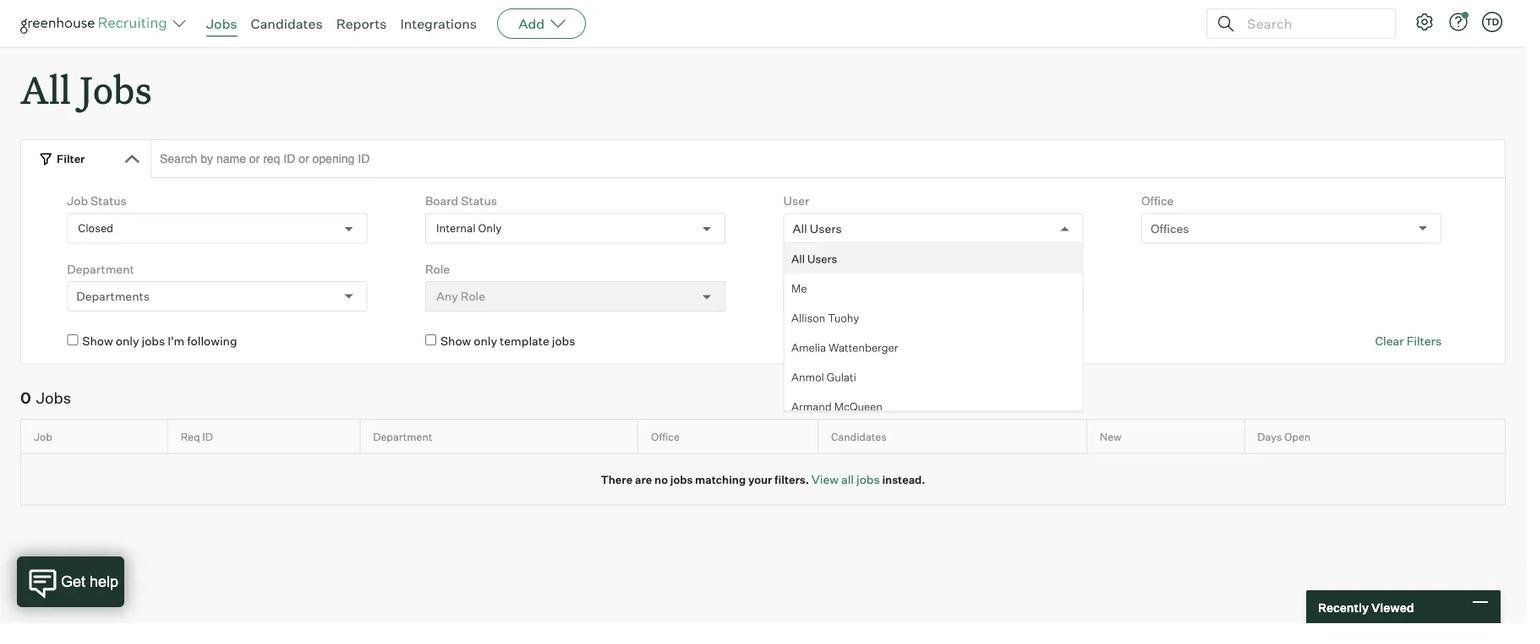 Task type: vqa. For each thing, say whether or not it's contained in the screenshot.
topmost the "Pipeline health"
no



Task type: describe. For each thing, give the bounding box(es) containing it.
recently viewed
[[1318, 601, 1415, 615]]

integrations link
[[400, 15, 477, 32]]

instead.
[[882, 473, 926, 487]]

jobs inside there are no jobs matching your filters. view all jobs instead.
[[670, 473, 693, 487]]

mcqueen
[[834, 400, 882, 414]]

show only jobs i'm following
[[82, 334, 237, 349]]

jobs left the i'm
[[142, 334, 165, 349]]

all
[[841, 472, 854, 487]]

open
[[1285, 431, 1311, 444]]

armand mcqueen
[[791, 400, 882, 414]]

show for show only jobs i'm following
[[82, 334, 113, 349]]

custom
[[784, 262, 827, 277]]

0 horizontal spatial department
[[67, 262, 134, 277]]

only
[[478, 222, 502, 235]]

departments
[[76, 289, 150, 304]]

all jobs
[[20, 64, 152, 114]]

filters.
[[775, 473, 809, 487]]

0 vertical spatial all
[[20, 64, 71, 114]]

following
[[187, 334, 237, 349]]

candidates link
[[251, 15, 323, 32]]

days open
[[1258, 431, 1311, 444]]

users inside row group
[[807, 252, 837, 266]]

req id
[[181, 431, 213, 444]]

jobs for 0 jobs
[[36, 389, 71, 408]]

board
[[425, 194, 459, 209]]

allison
[[791, 311, 825, 325]]

there
[[601, 473, 633, 487]]

1 vertical spatial all users
[[791, 252, 837, 266]]

viewed
[[1372, 601, 1415, 615]]

add button
[[497, 8, 586, 39]]

clear filters link
[[1375, 333, 1442, 350]]

field
[[829, 262, 857, 277]]

Search by name or req ID or opening ID text field
[[151, 140, 1506, 179]]

user
[[784, 194, 810, 209]]

td button
[[1483, 12, 1503, 32]]

status for job status
[[91, 194, 127, 209]]

allison tuohy
[[791, 311, 859, 325]]

view
[[812, 472, 839, 487]]

0 vertical spatial jobs
[[206, 15, 237, 32]]

jobs right 'template'
[[552, 334, 575, 349]]

new
[[1100, 431, 1122, 444]]

show only template jobs
[[441, 334, 575, 349]]

tuohy
[[828, 311, 859, 325]]

jobs for all jobs
[[80, 64, 152, 114]]

days
[[1258, 431, 1282, 444]]

clear filters
[[1375, 334, 1442, 349]]

greenhouse recruiting image
[[20, 14, 173, 34]]

internal
[[436, 222, 476, 235]]

your
[[748, 473, 772, 487]]

integrations
[[400, 15, 477, 32]]

view all jobs link
[[812, 472, 880, 487]]

job for job
[[34, 431, 52, 444]]

0
[[20, 389, 31, 408]]

1 vertical spatial candidates
[[831, 431, 887, 444]]

are
[[635, 473, 652, 487]]

show for show only template jobs
[[441, 334, 471, 349]]

no
[[655, 473, 668, 487]]



Task type: locate. For each thing, give the bounding box(es) containing it.
status for board status
[[461, 194, 497, 209]]

0 horizontal spatial office
[[651, 431, 680, 444]]

role
[[425, 262, 450, 277]]

0 horizontal spatial show
[[82, 334, 113, 349]]

0 horizontal spatial job
[[34, 431, 52, 444]]

closed
[[78, 222, 113, 235]]

office up no
[[651, 431, 680, 444]]

armand
[[791, 400, 832, 414]]

jobs right all
[[857, 472, 880, 487]]

0 horizontal spatial status
[[91, 194, 127, 209]]

1 horizontal spatial candidates
[[831, 431, 887, 444]]

0 vertical spatial job
[[67, 194, 88, 209]]

all users down all users option
[[791, 252, 837, 266]]

row group
[[784, 244, 1083, 625]]

1 horizontal spatial department
[[373, 431, 432, 444]]

1 horizontal spatial jobs
[[80, 64, 152, 114]]

Show only template jobs checkbox
[[425, 335, 436, 346]]

job down the '0 jobs'
[[34, 431, 52, 444]]

jobs left "candidates" link
[[206, 15, 237, 32]]

status up internal only at the top of the page
[[461, 194, 497, 209]]

1 vertical spatial jobs
[[80, 64, 152, 114]]

wattenberger
[[828, 341, 898, 354]]

anmol
[[791, 370, 824, 384]]

show right the show only jobs i'm following checkbox
[[82, 334, 113, 349]]

only left 'template'
[[474, 334, 497, 349]]

only for template
[[474, 334, 497, 349]]

board status
[[425, 194, 497, 209]]

all users down user
[[793, 221, 842, 236]]

users
[[810, 221, 842, 236], [807, 252, 837, 266]]

all users
[[793, 221, 842, 236], [791, 252, 837, 266]]

users down all users option
[[807, 252, 837, 266]]

all up me
[[791, 252, 805, 266]]

offices
[[1151, 221, 1190, 236]]

custom field
[[784, 262, 857, 277]]

all down user
[[793, 221, 807, 236]]

reports
[[336, 15, 387, 32]]

0 horizontal spatial candidates
[[251, 15, 323, 32]]

2 status from the left
[[461, 194, 497, 209]]

candidates down mcqueen
[[831, 431, 887, 444]]

2 horizontal spatial jobs
[[206, 15, 237, 32]]

there are no jobs matching your filters. view all jobs instead.
[[601, 472, 926, 487]]

amelia
[[791, 341, 826, 354]]

clear
[[1375, 334, 1404, 349]]

jobs
[[142, 334, 165, 349], [552, 334, 575, 349], [857, 472, 880, 487], [670, 473, 693, 487]]

recently
[[1318, 601, 1369, 615]]

1 horizontal spatial only
[[474, 334, 497, 349]]

internal only
[[436, 222, 502, 235]]

2 vertical spatial jobs
[[36, 389, 71, 408]]

td
[[1486, 16, 1500, 27]]

None field
[[793, 215, 797, 243]]

1 vertical spatial department
[[373, 431, 432, 444]]

1 show from the left
[[82, 334, 113, 349]]

me
[[791, 282, 807, 295]]

td button
[[1479, 8, 1506, 36]]

configure image
[[1415, 12, 1435, 32]]

i'm
[[168, 334, 185, 349]]

1 vertical spatial all
[[793, 221, 807, 236]]

office up "offices"
[[1142, 194, 1174, 209]]

1 horizontal spatial show
[[441, 334, 471, 349]]

job up closed
[[67, 194, 88, 209]]

1 horizontal spatial job
[[67, 194, 88, 209]]

id
[[202, 431, 213, 444]]

filters
[[1407, 334, 1442, 349]]

candidates right the jobs link
[[251, 15, 323, 32]]

1 vertical spatial office
[[651, 431, 680, 444]]

Search text field
[[1243, 11, 1380, 36]]

show
[[82, 334, 113, 349], [441, 334, 471, 349]]

0 vertical spatial office
[[1142, 194, 1174, 209]]

req
[[181, 431, 200, 444]]

0 horizontal spatial only
[[116, 334, 139, 349]]

office
[[1142, 194, 1174, 209], [651, 431, 680, 444]]

jobs right no
[[670, 473, 693, 487]]

jobs
[[206, 15, 237, 32], [80, 64, 152, 114], [36, 389, 71, 408]]

2 vertical spatial all
[[791, 252, 805, 266]]

1 only from the left
[[116, 334, 139, 349]]

add
[[519, 15, 545, 32]]

candidates
[[251, 15, 323, 32], [831, 431, 887, 444]]

users up custom field
[[810, 221, 842, 236]]

2 show from the left
[[441, 334, 471, 349]]

jobs right 0
[[36, 389, 71, 408]]

status up closed
[[91, 194, 127, 209]]

0 vertical spatial users
[[810, 221, 842, 236]]

0 vertical spatial all users
[[793, 221, 842, 236]]

0 horizontal spatial jobs
[[36, 389, 71, 408]]

template
[[500, 334, 549, 349]]

1 horizontal spatial office
[[1142, 194, 1174, 209]]

job status
[[67, 194, 127, 209]]

only for jobs
[[116, 334, 139, 349]]

all up filter
[[20, 64, 71, 114]]

anmol gulati
[[791, 370, 856, 384]]

Show only jobs I'm following checkbox
[[67, 335, 78, 346]]

1 horizontal spatial status
[[461, 194, 497, 209]]

gulati
[[826, 370, 856, 384]]

jobs link
[[206, 15, 237, 32]]

all users option
[[793, 221, 842, 236]]

0 vertical spatial department
[[67, 262, 134, 277]]

only down departments
[[116, 334, 139, 349]]

0 vertical spatial candidates
[[251, 15, 323, 32]]

filter
[[57, 152, 85, 166]]

1 status from the left
[[91, 194, 127, 209]]

job
[[67, 194, 88, 209], [34, 431, 52, 444]]

matching
[[695, 473, 746, 487]]

0 jobs
[[20, 389, 71, 408]]

status
[[91, 194, 127, 209], [461, 194, 497, 209]]

2 only from the left
[[474, 334, 497, 349]]

row group containing all users
[[784, 244, 1083, 625]]

department
[[67, 262, 134, 277], [373, 431, 432, 444]]

amelia wattenberger
[[791, 341, 898, 354]]

all inside row group
[[791, 252, 805, 266]]

1 vertical spatial job
[[34, 431, 52, 444]]

1 vertical spatial users
[[807, 252, 837, 266]]

job for job status
[[67, 194, 88, 209]]

jobs down greenhouse recruiting image
[[80, 64, 152, 114]]

only
[[116, 334, 139, 349], [474, 334, 497, 349]]

show right show only template jobs checkbox
[[441, 334, 471, 349]]

all
[[20, 64, 71, 114], [793, 221, 807, 236], [791, 252, 805, 266]]

reports link
[[336, 15, 387, 32]]



